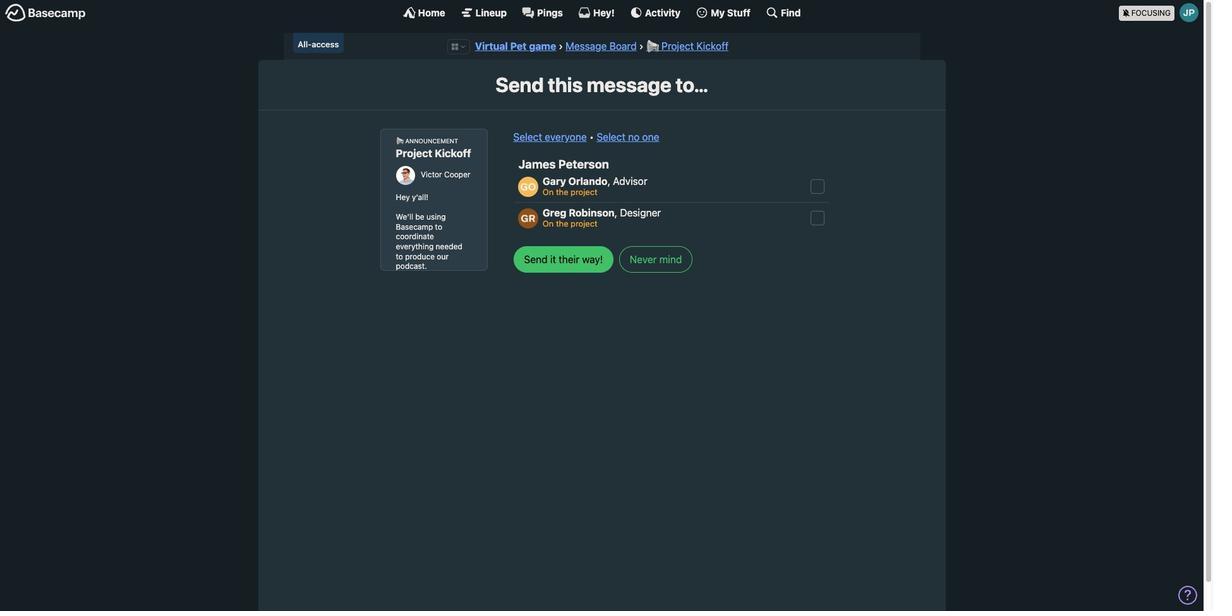 Task type: locate. For each thing, give the bounding box(es) containing it.
0 vertical spatial ,
[[608, 176, 610, 187]]

project down 'robinson'
[[571, 219, 598, 229]]

1 vertical spatial the
[[556, 219, 568, 229]]

focusing button
[[1119, 0, 1204, 25]]

board
[[610, 40, 637, 52]]

1 vertical spatial ,
[[615, 207, 617, 219]]

peterson
[[558, 157, 609, 171]]

, left advisor
[[608, 176, 610, 187]]

project for orlando
[[571, 187, 598, 197]]

needed
[[436, 242, 462, 252]]

0 horizontal spatial kickoff
[[435, 147, 471, 160]]

we'll
[[396, 212, 413, 222]]

my stuff
[[711, 7, 751, 18]]

no
[[628, 131, 640, 143]]

1 vertical spatial to
[[396, 252, 403, 261]]

home link
[[403, 6, 445, 19]]

on
[[543, 187, 554, 197], [543, 219, 554, 229]]

we'll be using basecamp to coordinate everything needed to produce our podcast.
[[396, 212, 462, 271]]

breadcrumb element
[[283, 33, 920, 60]]

0 vertical spatial to
[[435, 222, 442, 232]]

select
[[513, 131, 542, 143], [597, 131, 625, 143]]

greg robinson image
[[518, 208, 538, 228]]

1 vertical spatial kickoff
[[435, 147, 471, 160]]

coordinate
[[396, 232, 434, 242]]

2 on from the top
[[543, 219, 554, 229]]

message
[[566, 40, 607, 52]]

1 horizontal spatial ,
[[615, 207, 617, 219]]

select up james at top
[[513, 131, 542, 143]]

📢 right board
[[646, 40, 659, 52]]

produce
[[405, 252, 435, 261]]

project down announcement on the top left of the page
[[396, 147, 432, 160]]

all-access
[[298, 39, 339, 49]]

never mind
[[630, 254, 682, 265]]

access
[[312, 39, 339, 49]]

victor
[[421, 170, 442, 180]]

1 horizontal spatial select
[[597, 131, 625, 143]]

1 horizontal spatial ›
[[639, 40, 644, 52]]

kickoff inside breadcrumb element
[[697, 40, 729, 52]]

lineup
[[476, 7, 507, 18]]

game
[[529, 40, 556, 52]]

main element
[[0, 0, 1204, 25]]

1 on from the top
[[543, 187, 554, 197]]

1 vertical spatial project
[[396, 147, 432, 160]]

advisor
[[613, 176, 647, 187]]

›
[[559, 40, 563, 52], [639, 40, 644, 52]]

1 horizontal spatial kickoff
[[697, 40, 729, 52]]

project inside gary orlando , advisor on the project
[[571, 187, 598, 197]]

to up podcast. on the left of the page
[[396, 252, 403, 261]]

project inside 📢 announcement project kickoff
[[396, 147, 432, 160]]

orlando
[[568, 176, 608, 187]]

on inside gary orlando , advisor on the project
[[543, 187, 554, 197]]

the inside gary orlando , advisor on the project
[[556, 187, 568, 197]]

the down gary
[[556, 187, 568, 197]]

never
[[630, 254, 657, 265]]

basecamp
[[396, 222, 433, 232]]

kickoff down my
[[697, 40, 729, 52]]

my
[[711, 7, 725, 18]]

kickoff up cooper
[[435, 147, 471, 160]]

2 project from the top
[[571, 219, 598, 229]]

0 horizontal spatial select
[[513, 131, 542, 143]]

1 the from the top
[[556, 187, 568, 197]]

0 horizontal spatial to
[[396, 252, 403, 261]]

the down greg
[[556, 219, 568, 229]]

kickoff inside 📢 announcement project kickoff
[[435, 147, 471, 160]]

📢 left announcement on the top left of the page
[[396, 138, 403, 145]]

,
[[608, 176, 610, 187], [615, 207, 617, 219]]

0 horizontal spatial ,
[[608, 176, 610, 187]]

the inside greg robinson , designer on the project
[[556, 219, 568, 229]]

0 vertical spatial project
[[571, 187, 598, 197]]

1 horizontal spatial project
[[662, 40, 694, 52]]

2 the from the top
[[556, 219, 568, 229]]

virtual pet game link
[[475, 40, 556, 52]]

, inside greg robinson , designer on the project
[[615, 207, 617, 219]]

all-
[[298, 39, 312, 49]]

on inside greg robinson , designer on the project
[[543, 219, 554, 229]]

victor cooper
[[421, 170, 470, 180]]

this
[[548, 73, 583, 97]]

0 vertical spatial project
[[662, 40, 694, 52]]

1 vertical spatial project
[[571, 219, 598, 229]]

1 project from the top
[[571, 187, 598, 197]]

select everyone button
[[513, 129, 587, 145]]

kickoff
[[697, 40, 729, 52], [435, 147, 471, 160]]

project inside greg robinson , designer on the project
[[571, 219, 598, 229]]

project down activity
[[662, 40, 694, 52]]

on down gary
[[543, 187, 554, 197]]

1 vertical spatial 📢
[[396, 138, 403, 145]]

everything
[[396, 242, 434, 252]]

project down 'orlando'
[[571, 187, 598, 197]]

0 horizontal spatial ›
[[559, 40, 563, 52]]

0 vertical spatial kickoff
[[697, 40, 729, 52]]

the for greg
[[556, 219, 568, 229]]

, left designer
[[615, 207, 617, 219]]

1 vertical spatial on
[[543, 219, 554, 229]]

to
[[435, 222, 442, 232], [396, 252, 403, 261]]

0 horizontal spatial project
[[396, 147, 432, 160]]

podcast.
[[396, 262, 427, 271]]

robinson
[[569, 207, 615, 219]]

0 horizontal spatial 📢
[[396, 138, 403, 145]]

home
[[418, 7, 445, 18]]

None submit
[[513, 246, 614, 273]]

project
[[571, 187, 598, 197], [571, 219, 598, 229]]

the
[[556, 187, 568, 197], [556, 219, 568, 229]]

hey
[[396, 193, 410, 202]]

project
[[662, 40, 694, 52], [396, 147, 432, 160]]

1 horizontal spatial 📢
[[646, 40, 659, 52]]

0 vertical spatial 📢
[[646, 40, 659, 52]]

0 vertical spatial the
[[556, 187, 568, 197]]

project for robinson
[[571, 219, 598, 229]]

to down "using"
[[435, 222, 442, 232]]

› right board
[[639, 40, 644, 52]]

📢
[[646, 40, 659, 52], [396, 138, 403, 145]]

› right game
[[559, 40, 563, 52]]

1 select from the left
[[513, 131, 542, 143]]

gary
[[543, 176, 566, 187]]

send this message to…
[[496, 73, 708, 97]]

on down greg
[[543, 219, 554, 229]]

gary orlando image
[[518, 177, 538, 197]]

be
[[415, 212, 424, 222]]

, inside gary orlando , advisor on the project
[[608, 176, 610, 187]]

, for gary orlando
[[608, 176, 610, 187]]

0 vertical spatial on
[[543, 187, 554, 197]]

select right •
[[597, 131, 625, 143]]



Task type: vqa. For each thing, say whether or not it's contained in the screenshot.
James Peterson icon
yes



Task type: describe. For each thing, give the bounding box(es) containing it.
📢 inside 📢 announcement project kickoff
[[396, 138, 403, 145]]

pings button
[[522, 6, 563, 19]]

never mind link
[[619, 246, 693, 273]]

to…
[[676, 73, 708, 97]]

james
[[519, 157, 556, 171]]

1 › from the left
[[559, 40, 563, 52]]

select no one button
[[597, 129, 659, 145]]

the for gary
[[556, 187, 568, 197]]

on for greg
[[543, 219, 554, 229]]

📢 inside breadcrumb element
[[646, 40, 659, 52]]

hey y'all!
[[396, 193, 428, 202]]

activity link
[[630, 6, 681, 19]]

greg robinson , designer on the project
[[543, 207, 661, 229]]

message
[[587, 73, 672, 97]]

, for greg robinson
[[615, 207, 617, 219]]

focusing
[[1131, 8, 1171, 17]]

message board link
[[566, 40, 637, 52]]

pet
[[510, 40, 527, 52]]

announcement
[[405, 138, 458, 145]]

switch accounts image
[[5, 3, 86, 23]]

virtual
[[475, 40, 508, 52]]

hey!
[[593, 7, 615, 18]]

📢 announcement project kickoff
[[396, 138, 471, 160]]

2 › from the left
[[639, 40, 644, 52]]

y'all!
[[412, 193, 428, 202]]

hey! button
[[578, 6, 615, 19]]

1 horizontal spatial to
[[435, 222, 442, 232]]

james peterson image
[[1180, 3, 1199, 22]]

2 select from the left
[[597, 131, 625, 143]]

activity
[[645, 7, 681, 18]]

mind
[[659, 254, 682, 265]]

📢 project kickoff link
[[646, 40, 729, 52]]

our
[[437, 252, 449, 261]]

stuff
[[727, 7, 751, 18]]

project inside breadcrumb element
[[662, 40, 694, 52]]

virtual pet game
[[475, 40, 556, 52]]

victor cooper image
[[396, 166, 415, 185]]

find button
[[766, 6, 801, 19]]

designer
[[620, 207, 661, 219]]

all-access element
[[293, 33, 344, 53]]

my stuff button
[[696, 6, 751, 19]]

select everyone • select no one
[[513, 131, 659, 143]]

gary orlando , advisor on the project
[[543, 176, 647, 197]]

james peterson
[[519, 157, 609, 171]]

using
[[426, 212, 446, 222]]

•
[[589, 131, 594, 143]]

cooper
[[444, 170, 470, 180]]

find
[[781, 7, 801, 18]]

pings
[[537, 7, 563, 18]]

greg
[[543, 207, 566, 219]]

› message board › 📢 project kickoff
[[559, 40, 729, 52]]

send
[[496, 73, 544, 97]]

lineup link
[[460, 6, 507, 19]]

on for gary
[[543, 187, 554, 197]]

everyone
[[545, 131, 587, 143]]

one
[[642, 131, 659, 143]]



